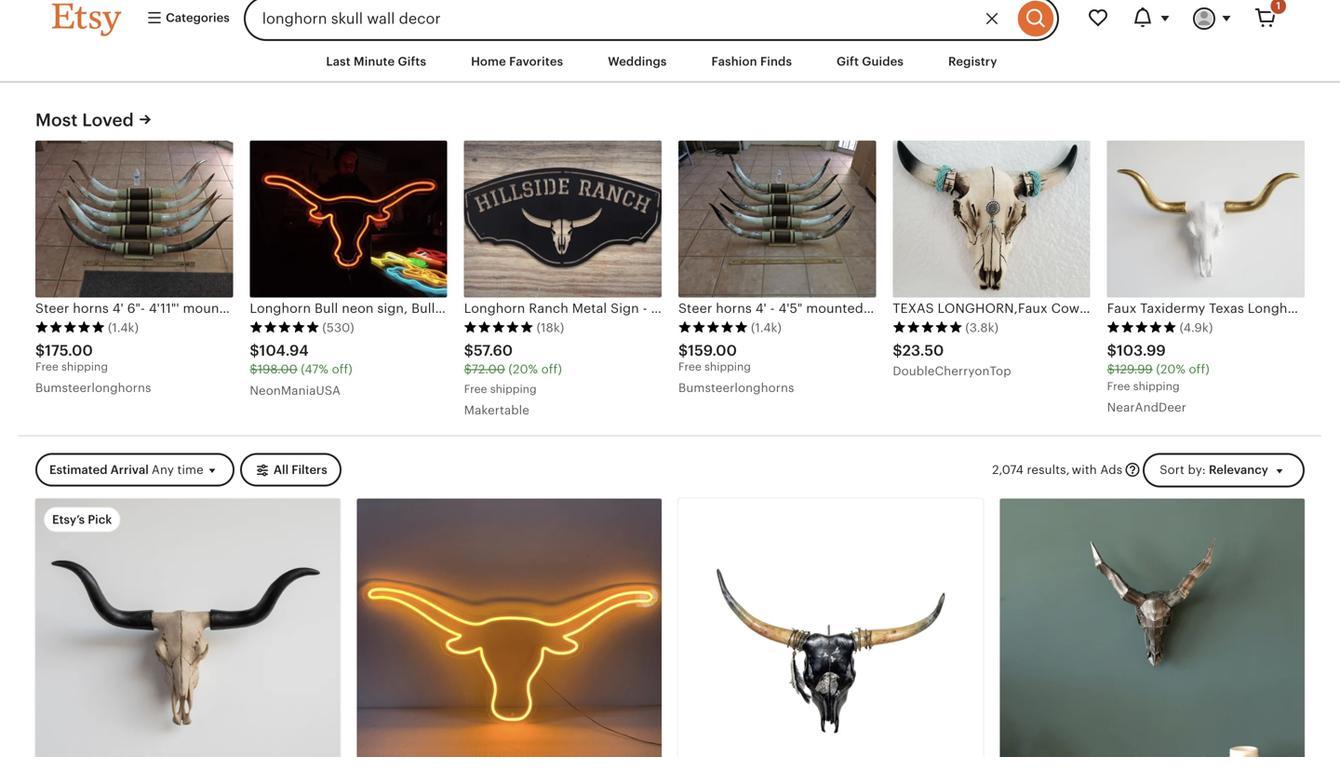 Task type: locate. For each thing, give the bounding box(es) containing it.
bumsteerlonghorns down 159.00
[[679, 381, 795, 395]]

Search for anything text field
[[244, 0, 1014, 41]]

2 (1.4k) from the left
[[751, 321, 782, 335]]

free
[[35, 360, 59, 373], [679, 360, 702, 373], [1108, 380, 1131, 392], [464, 383, 487, 395]]

(1.4k)
[[108, 321, 139, 335], [751, 321, 782, 335]]

2 bumsteerlonghorns from the left
[[679, 381, 795, 395]]

sort by: relevancy
[[1160, 463, 1269, 477]]

fashion
[[712, 54, 758, 68]]

with ads
[[1072, 463, 1123, 477]]

2 off) from the left
[[542, 362, 562, 376]]

$ inside $ 23.50 doublecherryontop
[[893, 342, 903, 359]]

off) for 104.94
[[332, 362, 353, 376]]

$ inside '$ 175.00 free shipping bumsteerlonghorns'
[[35, 342, 45, 359]]

5 out of 5 stars image up 23.50
[[893, 321, 963, 334]]

off)
[[332, 362, 353, 376], [542, 362, 562, 376], [1190, 362, 1210, 376]]

(1.4k) up '$ 175.00 free shipping bumsteerlonghorns'
[[108, 321, 139, 335]]

(20%
[[509, 362, 538, 376], [1157, 362, 1186, 376]]

103.99
[[1117, 342, 1167, 359]]

shipping inside $ 159.00 free shipping bumsteerlonghorns
[[705, 360, 751, 373]]

off) inside $ 57.60 $ 72.00 (20% off) free shipping makertable
[[542, 362, 562, 376]]

shipping down 159.00
[[705, 360, 751, 373]]

off) for 57.60
[[542, 362, 562, 376]]

shipping down 175.00
[[61, 360, 108, 373]]

5 out of 5 stars image up 159.00
[[679, 321, 749, 334]]

(20% down "103.99"
[[1157, 362, 1186, 376]]

estimated arrival any time
[[49, 463, 204, 477]]

(20% inside $ 57.60 $ 72.00 (20% off) free shipping makertable
[[509, 362, 538, 376]]

5 out of 5 stars image up 175.00
[[35, 321, 105, 334]]

2,074 results,
[[993, 463, 1071, 477]]

0 horizontal spatial bumsteerlonghorns
[[35, 381, 151, 395]]

57.60
[[474, 342, 513, 359]]

1 (20% from the left
[[509, 362, 538, 376]]

$ 103.99 $ 129.99 (20% off) free shipping nearanddeer
[[1108, 342, 1210, 414]]

home favorites link
[[457, 45, 578, 78]]

5 out of 5 stars image up '57.60' at the top
[[464, 321, 534, 334]]

all filters
[[274, 463, 328, 477]]

pick
[[88, 512, 112, 526]]

results,
[[1027, 463, 1071, 477]]

free down 175.00
[[35, 360, 59, 373]]

(1.4k) up $ 159.00 free shipping bumsteerlonghorns
[[751, 321, 782, 335]]

registry
[[949, 54, 998, 68]]

doublecherryontop
[[893, 364, 1012, 378]]

None search field
[[244, 0, 1060, 41]]

(20% inside $ 103.99 $ 129.99 (20% off) free shipping nearanddeer
[[1157, 362, 1186, 376]]

1 horizontal spatial (20%
[[1157, 362, 1186, 376]]

bumsteerlonghorns down 175.00
[[35, 381, 151, 395]]

off) down (4.9k)
[[1190, 362, 1210, 376]]

5 out of 5 stars image up 104.94
[[250, 321, 320, 334]]

filters
[[292, 463, 328, 477]]

free down 159.00
[[679, 360, 702, 373]]

arrival
[[110, 463, 149, 477]]

time
[[177, 463, 204, 477]]

off) right (47%
[[332, 362, 353, 376]]

(4.9k)
[[1180, 321, 1214, 335]]

1 bumsteerlonghorns from the left
[[35, 381, 151, 395]]

$ for 23.50
[[893, 342, 903, 359]]

weddings link
[[594, 45, 681, 78]]

faux taxidermy texas longhorn skull mount - wall decor - bone - tl00 image
[[35, 499, 340, 757]]

$ inside $ 159.00 free shipping bumsteerlonghorns
[[679, 342, 688, 359]]

6 5 out of 5 stars image from the left
[[1108, 321, 1178, 334]]

free down 72.00
[[464, 383, 487, 395]]

menu bar
[[19, 41, 1322, 83]]

1 horizontal spatial bumsteerlonghorns
[[679, 381, 795, 395]]

skull - 3d metal wall art | wall decor | animal sculpture | home decor | wall art | texas | longhorn | gift for him | home decor gift | gift image
[[1001, 499, 1305, 757]]

weddings
[[608, 54, 667, 68]]

$
[[35, 342, 45, 359], [250, 342, 259, 359], [464, 342, 474, 359], [679, 342, 688, 359], [893, 342, 903, 359], [1108, 342, 1117, 359], [250, 362, 258, 376], [464, 362, 472, 376], [1108, 362, 1116, 376]]

with
[[1072, 463, 1098, 477]]

fashion finds link
[[698, 45, 806, 78]]

off) inside $ 104.94 $ 198.00 (47% off) neonmaniausa
[[332, 362, 353, 376]]

shipping inside $ 57.60 $ 72.00 (20% off) free shipping makertable
[[490, 383, 537, 395]]

23.50
[[903, 342, 945, 359]]

nearanddeer
[[1108, 400, 1187, 414]]

$ for 159.00
[[679, 342, 688, 359]]

shipping
[[61, 360, 108, 373], [705, 360, 751, 373], [1134, 380, 1180, 392], [490, 383, 537, 395]]

1 horizontal spatial (1.4k)
[[751, 321, 782, 335]]

3 off) from the left
[[1190, 362, 1210, 376]]

free down 129.99
[[1108, 380, 1131, 392]]

off) inside $ 103.99 $ 129.99 (20% off) free shipping nearanddeer
[[1190, 362, 1210, 376]]

minute
[[354, 54, 395, 68]]

(20% right 72.00
[[509, 362, 538, 376]]

home
[[471, 54, 506, 68]]

1 off) from the left
[[332, 362, 353, 376]]

1 5 out of 5 stars image from the left
[[35, 321, 105, 334]]

texas longhorn,faux cow skull,wall hanging decor,mini skull,dreamcatcher,faux taxidermy wall mount,animal skull wall decor,bull skull image
[[893, 141, 1091, 298]]

5 out of 5 stars image for 175.00
[[35, 321, 105, 334]]

longhorn engraved skull taxidermy wall decor - item #: 1115 image
[[679, 499, 984, 757]]

off) down (18k)
[[542, 362, 562, 376]]

0 horizontal spatial off)
[[332, 362, 353, 376]]

bumsteerlonghorns
[[35, 381, 151, 395], [679, 381, 795, 395]]

175.00
[[45, 342, 93, 359]]

$ 159.00 free shipping bumsteerlonghorns
[[679, 342, 795, 395]]

(20% for 57.60
[[509, 362, 538, 376]]

5 out of 5 stars image up "103.99"
[[1108, 321, 1178, 334]]

2 (20% from the left
[[1157, 362, 1186, 376]]

shipping up nearanddeer
[[1134, 380, 1180, 392]]

steer horns 4' 6"- 4'11"' mounted longhorn steer horns bull horns cow horns cattle horns (1 only) image
[[35, 141, 233, 298]]

1 horizontal spatial off)
[[542, 362, 562, 376]]

off) for 103.99
[[1190, 362, 1210, 376]]

makertable
[[464, 403, 530, 417]]

0 horizontal spatial (20%
[[509, 362, 538, 376]]

shipping up makertable
[[490, 383, 537, 395]]

0 horizontal spatial (1.4k)
[[108, 321, 139, 335]]

2 horizontal spatial off)
[[1190, 362, 1210, 376]]

texas longhorn neon sign, texas wall decor, texas longhorns wall art, texas gifts image
[[357, 499, 662, 757]]

by:
[[1189, 463, 1207, 477]]

5 out of 5 stars image
[[35, 321, 105, 334], [250, 321, 320, 334], [464, 321, 534, 334], [679, 321, 749, 334], [893, 321, 963, 334], [1108, 321, 1178, 334]]

free inside $ 103.99 $ 129.99 (20% off) free shipping nearanddeer
[[1108, 380, 1131, 392]]

4 5 out of 5 stars image from the left
[[679, 321, 749, 334]]

1 (1.4k) from the left
[[108, 321, 139, 335]]

(1.4k) for 159.00
[[751, 321, 782, 335]]

gift
[[837, 54, 859, 68]]

3 5 out of 5 stars image from the left
[[464, 321, 534, 334]]

(18k)
[[537, 321, 565, 335]]

$ for 104.94
[[250, 342, 259, 359]]

104.94
[[259, 342, 309, 359]]

all filters button
[[240, 453, 341, 487]]

72.00
[[472, 362, 505, 376]]



Task type: vqa. For each thing, say whether or not it's contained in the screenshot.
Free inside $ 57.60 $ 72.00 (20% off) Free shipping makertable
yes



Task type: describe. For each thing, give the bounding box(es) containing it.
free inside $ 159.00 free shipping bumsteerlonghorns
[[679, 360, 702, 373]]

5 out of 5 stars image for 103.99
[[1108, 321, 1178, 334]]

1
[[1277, 0, 1281, 12]]

steer horns 4' - 4'5" mounted longhorn steer horns bull horns cow horns cattle horns (1 only) image
[[679, 141, 877, 298]]

$ 175.00 free shipping bumsteerlonghorns
[[35, 342, 151, 395]]

shipping inside $ 103.99 $ 129.99 (20% off) free shipping nearanddeer
[[1134, 380, 1180, 392]]

longhorn bull neon sign, bull head led neon, longhorn head skull light sign, bull skull sign, texas western led light image
[[250, 141, 448, 298]]

$ for 57.60
[[464, 342, 474, 359]]

categories button
[[132, 2, 238, 35]]

129.99
[[1116, 362, 1153, 376]]

198.00
[[258, 362, 298, 376]]

bumsteerlonghorns for 175.00
[[35, 381, 151, 395]]

registry link
[[935, 45, 1012, 78]]

last
[[326, 54, 351, 68]]

fashion finds
[[712, 54, 792, 68]]

last minute gifts
[[326, 54, 427, 68]]

most
[[35, 110, 78, 130]]

any
[[152, 463, 174, 477]]

gifts
[[398, 54, 427, 68]]

gift guides link
[[823, 45, 918, 78]]

categories
[[163, 11, 230, 25]]

neonmaniausa
[[250, 384, 341, 397]]

(20% for 103.99
[[1157, 362, 1186, 376]]

home favorites
[[471, 54, 564, 68]]

(47%
[[301, 362, 329, 376]]

$ 57.60 $ 72.00 (20% off) free shipping makertable
[[464, 342, 562, 417]]

gift guides
[[837, 54, 904, 68]]

relevancy
[[1210, 463, 1269, 477]]

159.00
[[688, 342, 737, 359]]

5 out of 5 stars image for 159.00
[[679, 321, 749, 334]]

last minute gifts link
[[312, 45, 440, 78]]

(3.8k)
[[966, 321, 999, 335]]

faux taxidermy texas longhorn skull mount - wall decor - white and gold - tl0108 image
[[1108, 141, 1305, 298]]

categories banner
[[19, 0, 1322, 41]]

$ for 103.99
[[1108, 342, 1117, 359]]

guides
[[862, 54, 904, 68]]

most loved
[[35, 110, 134, 130]]

free inside $ 57.60 $ 72.00 (20% off) free shipping makertable
[[464, 383, 487, 395]]

free inside '$ 175.00 free shipping bumsteerlonghorns'
[[35, 360, 59, 373]]

(530)
[[322, 321, 355, 335]]

$ 23.50 doublecherryontop
[[893, 342, 1012, 378]]

$ 104.94 $ 198.00 (47% off) neonmaniausa
[[250, 342, 353, 397]]

menu bar containing last minute gifts
[[19, 41, 1322, 83]]

5 out of 5 stars image for 57.60
[[464, 321, 534, 334]]

sort
[[1160, 463, 1185, 477]]

shipping inside '$ 175.00 free shipping bumsteerlonghorns'
[[61, 360, 108, 373]]

2 5 out of 5 stars image from the left
[[250, 321, 320, 334]]

estimated
[[49, 463, 108, 477]]

bumsteerlonghorns for 159.00
[[679, 381, 795, 395]]

favorites
[[509, 54, 564, 68]]

$ for 175.00
[[35, 342, 45, 359]]

2,074
[[993, 463, 1024, 477]]

longhorn ranch metal sign - longhorn skull - longhorn decor - personalized gifts - wall art - wall decor - cowboy - saloon - cattle - rustic image
[[464, 141, 662, 298]]

(1.4k) for 175.00
[[108, 321, 139, 335]]

1 link
[[1244, 0, 1289, 41]]

ads
[[1101, 463, 1123, 477]]

etsy's
[[52, 512, 85, 526]]

most loved link
[[35, 107, 154, 132]]

all
[[274, 463, 289, 477]]

etsy's pick link
[[35, 499, 340, 757]]

loved
[[82, 110, 134, 130]]

5 5 out of 5 stars image from the left
[[893, 321, 963, 334]]

finds
[[761, 54, 792, 68]]

etsy's pick
[[52, 512, 112, 526]]



